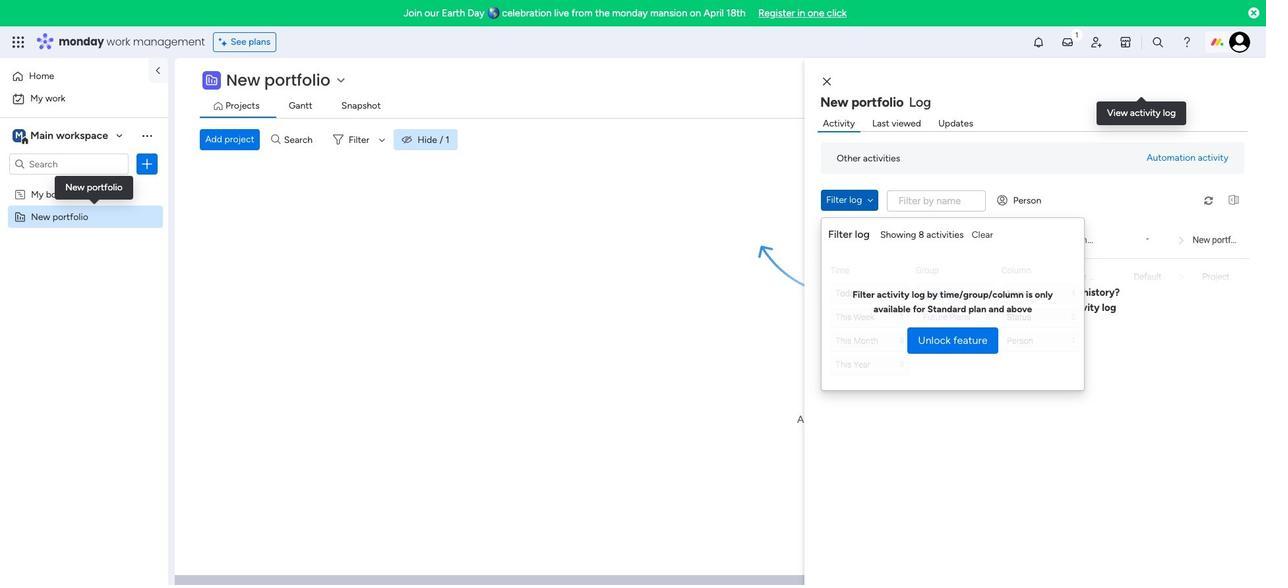 Task type: describe. For each thing, give the bounding box(es) containing it.
arrow down image
[[374, 132, 390, 148]]

notifications image
[[1033, 36, 1046, 49]]

export to excel image
[[1224, 196, 1245, 206]]

help image
[[1181, 36, 1194, 49]]

see plans image
[[219, 35, 231, 49]]

workspace image
[[13, 129, 26, 143]]

refresh image
[[1199, 196, 1220, 206]]

invite members image
[[1091, 36, 1104, 49]]

angle down image
[[868, 196, 874, 205]]

jacob simon image
[[1230, 32, 1251, 53]]

1 vertical spatial option
[[8, 88, 160, 110]]

Filter by name field
[[888, 191, 987, 212]]

v2 edit image
[[1030, 271, 1039, 284]]

select product image
[[12, 36, 25, 49]]

1 image
[[1071, 27, 1083, 42]]

workspace selection element
[[13, 128, 110, 145]]



Task type: vqa. For each thing, say whether or not it's contained in the screenshot.
See plans BUTTON
no



Task type: locate. For each thing, give the bounding box(es) containing it.
Search field
[[281, 131, 320, 149]]

0 horizontal spatial list box
[[0, 180, 168, 406]]

list box
[[0, 180, 168, 406], [821, 222, 1250, 296]]

options image
[[141, 158, 154, 171]]

search everything image
[[1152, 36, 1165, 49]]

v2 search image
[[271, 132, 281, 147]]

update feed image
[[1062, 36, 1075, 49]]

close image
[[823, 77, 831, 87]]

monday marketplace image
[[1120, 36, 1133, 49]]

2 vertical spatial option
[[0, 182, 168, 185]]

tab list
[[200, 96, 1267, 118]]

workspace options image
[[141, 129, 154, 142]]

1 horizontal spatial list box
[[821, 222, 1250, 296]]

0 vertical spatial option
[[8, 66, 141, 87]]

Search in workspace field
[[28, 157, 110, 172]]

option
[[8, 66, 141, 87], [8, 88, 160, 110], [0, 182, 168, 185]]

no results image
[[759, 216, 1056, 364]]



